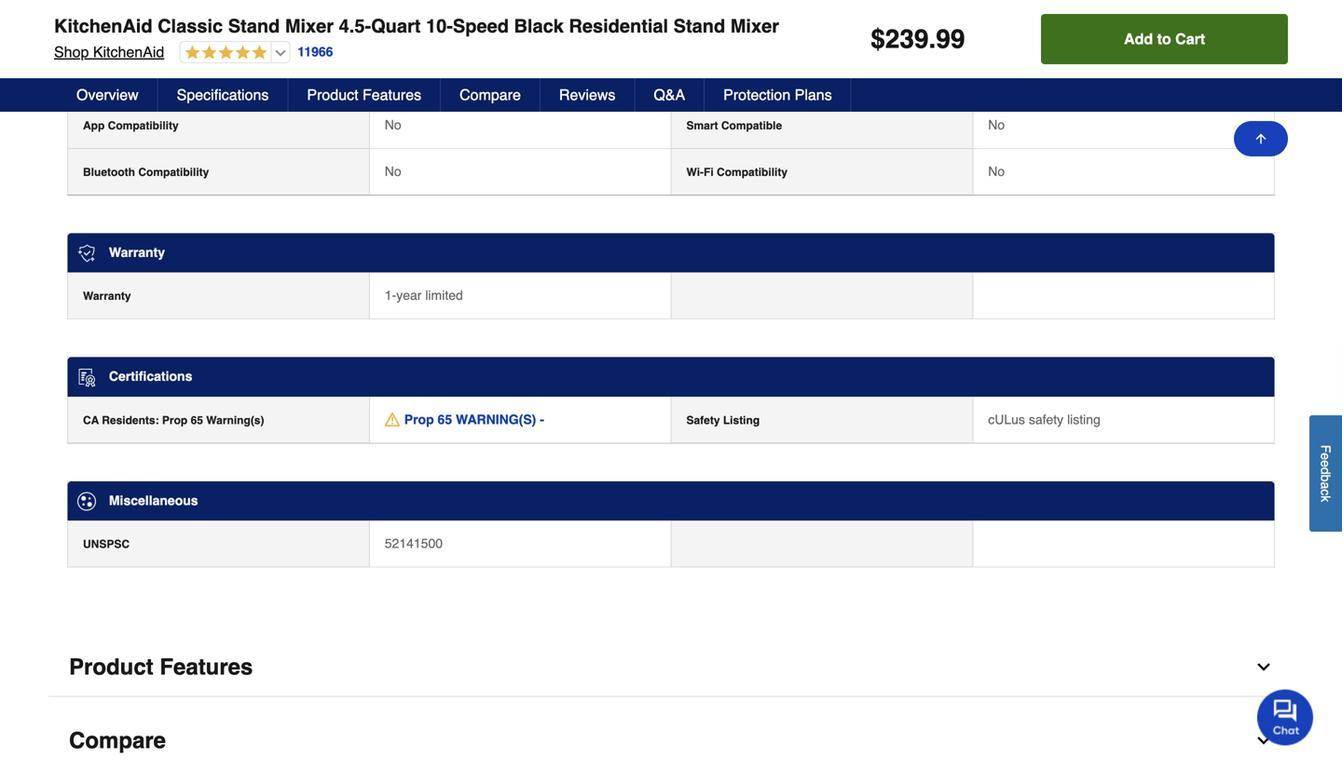 Task type: locate. For each thing, give the bounding box(es) containing it.
$
[[871, 24, 885, 54]]

0 horizontal spatial product features
[[69, 655, 253, 681]]

0 vertical spatial chevron down image
[[1255, 659, 1273, 677]]

prop65 warning image
[[385, 412, 400, 427]]

0 vertical spatial product features button
[[288, 78, 441, 112]]

1 horizontal spatial compare
[[460, 86, 521, 103]]

q&a
[[654, 86, 685, 103]]

safety listing
[[687, 414, 760, 427]]

65 left the warning(s)
[[438, 412, 452, 427]]

mixer up protection
[[731, 15, 779, 37]]

features for reviews
[[363, 86, 421, 103]]

product
[[307, 86, 358, 103], [69, 655, 154, 681]]

stand up 4.8 stars image
[[228, 15, 280, 37]]

1 e from the top
[[1319, 453, 1334, 460]]

residential
[[569, 15, 668, 37]]

listing
[[723, 414, 760, 427]]

prop
[[404, 412, 434, 427], [162, 414, 188, 427]]

residents:
[[102, 414, 159, 427]]

0 vertical spatial product features
[[307, 86, 421, 103]]

compare
[[460, 86, 521, 103], [69, 729, 166, 754]]

stand
[[228, 15, 280, 37], [674, 15, 725, 37]]

1 chevron down image from the top
[[1255, 659, 1273, 677]]

bluetooth compatibility
[[83, 166, 209, 179]]

product features for reviews
[[307, 86, 421, 103]]

product features button for reviews
[[288, 78, 441, 112]]

protection plans
[[724, 86, 832, 103]]

0 vertical spatial features
[[363, 86, 421, 103]]

protection
[[724, 86, 791, 103]]

4.8 stars image
[[180, 45, 267, 62]]

chevron down image inside compare button
[[1255, 732, 1273, 751]]

warning(s)
[[456, 412, 536, 427]]

1 vertical spatial compare
[[69, 729, 166, 754]]

f e e d b a c k
[[1319, 445, 1334, 503]]

0 horizontal spatial features
[[160, 655, 253, 681]]

kitchenaid
[[54, 15, 152, 37], [93, 43, 164, 61]]

0 vertical spatial product
[[307, 86, 358, 103]]

0 horizontal spatial stand
[[228, 15, 280, 37]]

$ 239 . 99
[[871, 24, 965, 54]]

chevron down image for compare
[[1255, 732, 1273, 751]]

speed
[[453, 15, 509, 37]]

4.5-
[[339, 15, 371, 37]]

0 horizontal spatial compare
[[69, 729, 166, 754]]

year
[[396, 288, 422, 303]]

0 horizontal spatial prop
[[162, 414, 188, 427]]

1 vertical spatial product
[[69, 655, 154, 681]]

stand up q&a
[[674, 15, 725, 37]]

e up the d
[[1319, 453, 1334, 460]]

prop right residents:
[[162, 414, 188, 427]]

0 horizontal spatial product
[[69, 655, 154, 681]]

safety
[[1029, 412, 1064, 427]]

specifications button
[[158, 78, 288, 112]]

warranty down bluetooth compatibility
[[109, 245, 165, 260]]

65
[[438, 412, 452, 427], [191, 414, 203, 427]]

to
[[1157, 30, 1171, 48]]

-
[[540, 412, 544, 427]]

compatible
[[721, 119, 782, 132]]

1 vertical spatial product features
[[69, 655, 253, 681]]

0 vertical spatial compare button
[[441, 78, 541, 112]]

2 stand from the left
[[674, 15, 725, 37]]

b
[[1319, 475, 1334, 482]]

10-
[[426, 15, 453, 37]]

chevron down image
[[1255, 659, 1273, 677], [1255, 732, 1273, 751]]

specifications
[[177, 86, 269, 103]]

fi
[[704, 166, 714, 179]]

no
[[385, 117, 401, 132], [988, 117, 1005, 132], [385, 164, 401, 179], [988, 164, 1005, 179]]

culus
[[988, 412, 1025, 427]]

cart
[[1176, 30, 1205, 48]]

reviews button
[[541, 78, 635, 112]]

1 vertical spatial chevron down image
[[1255, 732, 1273, 751]]

compatibility
[[109, 74, 192, 89], [108, 119, 179, 132], [138, 166, 209, 179], [717, 166, 788, 179]]

1 horizontal spatial 65
[[438, 412, 452, 427]]

e
[[1319, 453, 1334, 460], [1319, 460, 1334, 468]]

app
[[83, 119, 105, 132]]

chevron down image for product features
[[1255, 659, 1273, 677]]

compare button
[[441, 78, 541, 112], [48, 713, 1294, 758]]

1 vertical spatial product features button
[[48, 639, 1294, 698]]

0 vertical spatial compare
[[460, 86, 521, 103]]

add to cart button
[[1041, 14, 1288, 64]]

reviews
[[559, 86, 616, 103]]

65 left warning(s)
[[191, 414, 203, 427]]

1 horizontal spatial stand
[[674, 15, 725, 37]]

features
[[363, 86, 421, 103], [160, 655, 253, 681]]

kitchenaid up overview
[[93, 43, 164, 61]]

product features button
[[288, 78, 441, 112], [48, 639, 1294, 698]]

1 horizontal spatial features
[[363, 86, 421, 103]]

prop 65 warning(s) -
[[404, 412, 544, 427]]

c
[[1319, 489, 1334, 496]]

warranty
[[109, 245, 165, 260], [83, 290, 131, 303]]

mixer up 11966
[[285, 15, 334, 37]]

2 chevron down image from the top
[[1255, 732, 1273, 751]]

1 vertical spatial compare button
[[48, 713, 1294, 758]]

0 horizontal spatial mixer
[[285, 15, 334, 37]]

warranty up certifications
[[83, 290, 131, 303]]

product for reviews
[[307, 86, 358, 103]]

1 vertical spatial features
[[160, 655, 253, 681]]

1 horizontal spatial mixer
[[731, 15, 779, 37]]

arrow up image
[[1254, 131, 1269, 146]]

1 horizontal spatial product features
[[307, 86, 421, 103]]

prop right prop65 warning image
[[404, 412, 434, 427]]

f e e d b a c k button
[[1310, 416, 1342, 532]]

quart
[[371, 15, 421, 37]]

smart
[[687, 119, 718, 132]]

99
[[936, 24, 965, 54]]

overview
[[76, 86, 139, 103]]

k
[[1319, 496, 1334, 503]]

mixer
[[285, 15, 334, 37], [731, 15, 779, 37]]

1 horizontal spatial product
[[307, 86, 358, 103]]

bluetooth
[[83, 166, 135, 179]]

e up b
[[1319, 460, 1334, 468]]

miscellaneous
[[109, 493, 198, 508]]

kitchenaid up shop kitchenaid
[[54, 15, 152, 37]]

product features
[[307, 86, 421, 103], [69, 655, 253, 681]]



Task type: describe. For each thing, give the bounding box(es) containing it.
warning(s)
[[206, 414, 264, 427]]

compatibility down the app compatibility
[[138, 166, 209, 179]]

1 stand from the left
[[228, 15, 280, 37]]

certifications
[[109, 369, 192, 384]]

chat invite button image
[[1258, 689, 1314, 746]]

compatibility down overview button
[[108, 119, 179, 132]]

a
[[1319, 482, 1334, 489]]

1-year limited
[[385, 288, 463, 303]]

compare button for f e e d b a c k
[[48, 713, 1294, 758]]

product features button for f e e d b a c k
[[48, 639, 1294, 698]]

2 e from the top
[[1319, 460, 1334, 468]]

shop
[[54, 43, 89, 61]]

add
[[1124, 30, 1153, 48]]

f
[[1319, 445, 1334, 453]]

culus safety listing
[[988, 412, 1101, 427]]

prop 65 warning(s) - link
[[385, 410, 544, 429]]

239
[[885, 24, 929, 54]]

add to cart
[[1124, 30, 1205, 48]]

compatibility right "fi" at right
[[717, 166, 788, 179]]

compare button for reviews
[[441, 78, 541, 112]]

plans
[[795, 86, 832, 103]]

11966
[[298, 44, 333, 59]]

wi-fi compatibility
[[687, 166, 788, 179]]

protection plans button
[[705, 78, 852, 112]]

limited
[[425, 288, 463, 303]]

product for f e e d b a c k
[[69, 655, 154, 681]]

classic
[[158, 15, 223, 37]]

0 vertical spatial kitchenaid
[[54, 15, 152, 37]]

0 vertical spatial warranty
[[109, 245, 165, 260]]

0 horizontal spatial 65
[[191, 414, 203, 427]]

smart compatible
[[687, 119, 782, 132]]

q&a button
[[635, 78, 705, 112]]

ca residents: prop 65 warning(s)
[[83, 414, 264, 427]]

compare for f e e d b a c k
[[69, 729, 166, 754]]

features for f e e d b a c k
[[160, 655, 253, 681]]

1 horizontal spatial prop
[[404, 412, 434, 427]]

1 mixer from the left
[[285, 15, 334, 37]]

ca
[[83, 414, 99, 427]]

unspsc
[[83, 538, 130, 552]]

1 vertical spatial kitchenaid
[[93, 43, 164, 61]]

2 mixer from the left
[[731, 15, 779, 37]]

d
[[1319, 468, 1334, 475]]

listing
[[1067, 412, 1101, 427]]

shop kitchenaid
[[54, 43, 164, 61]]

1-
[[385, 288, 396, 303]]

app compatibility
[[83, 119, 179, 132]]

safety
[[687, 414, 720, 427]]

overview button
[[58, 78, 158, 112]]

product features for f e e d b a c k
[[69, 655, 253, 681]]

kitchenaid classic stand mixer 4.5-quart 10-speed black residential stand mixer
[[54, 15, 779, 37]]

compatibility up the app compatibility
[[109, 74, 192, 89]]

1 vertical spatial warranty
[[83, 290, 131, 303]]

black
[[514, 15, 564, 37]]

compare for reviews
[[460, 86, 521, 103]]

.
[[929, 24, 936, 54]]

wi-
[[687, 166, 704, 179]]

52141500
[[385, 537, 443, 552]]



Task type: vqa. For each thing, say whether or not it's contained in the screenshot.
cULus safety listing
yes



